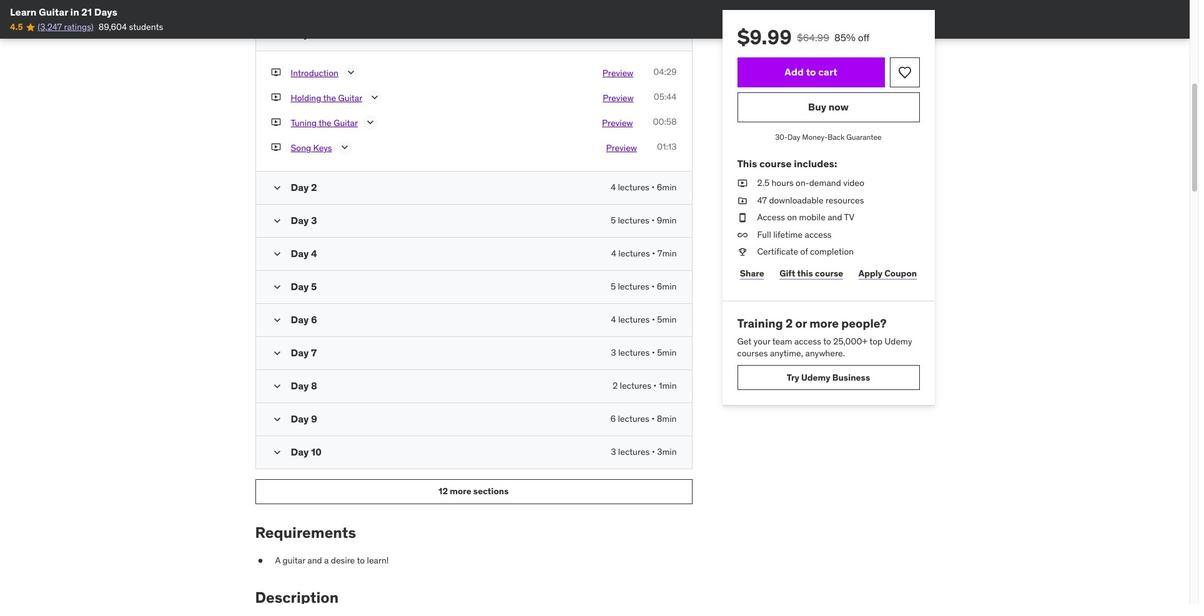 Task type: describe. For each thing, give the bounding box(es) containing it.
day for day 9
[[291, 413, 309, 425]]

0 vertical spatial and
[[828, 212, 842, 223]]

4 for day 2
[[611, 182, 616, 193]]

lectures for day 3
[[618, 215, 650, 226]]

more inside "button"
[[450, 486, 471, 497]]

5 for day 5
[[611, 281, 616, 292]]

xsmall image for 2.5 hours on-demand video
[[737, 177, 747, 190]]

xsmall image left 47
[[737, 195, 747, 207]]

• for day 3
[[652, 215, 655, 226]]

89,604 students
[[98, 21, 163, 33]]

keys
[[313, 142, 332, 154]]

0 horizontal spatial course
[[759, 157, 792, 170]]

this course includes:
[[737, 157, 837, 170]]

7
[[311, 346, 317, 359]]

show lecture description image for holding the guitar
[[369, 91, 381, 104]]

anytime,
[[770, 348, 803, 359]]

xsmall image left tuning
[[271, 116, 281, 128]]

introduction
[[291, 67, 338, 79]]

introduction button
[[291, 66, 338, 81]]

business
[[832, 372, 870, 383]]

0 horizontal spatial to
[[357, 555, 365, 566]]

12 more sections
[[439, 486, 509, 497]]

12min
[[654, 28, 677, 39]]

people?
[[842, 316, 887, 331]]

6min for day 2
[[657, 182, 677, 193]]

2 lectures • 1min
[[613, 380, 677, 391]]

desire
[[331, 555, 355, 566]]

4 lectures • 6min
[[611, 182, 677, 193]]

guarantee
[[847, 132, 882, 142]]

47
[[757, 195, 767, 206]]

preview for 00:58
[[602, 117, 633, 129]]

4 down the day 3
[[311, 247, 317, 260]]

1 horizontal spatial 2
[[613, 380, 618, 391]]

• for day 5
[[652, 281, 655, 292]]

try udemy business link
[[737, 365, 920, 390]]

the for holding
[[323, 92, 336, 104]]

30-
[[775, 132, 788, 142]]

udemy inside "link"
[[801, 372, 830, 383]]

guitar
[[283, 555, 305, 566]]

day for day 7
[[291, 346, 309, 359]]

learn!
[[367, 555, 389, 566]]

now
[[829, 101, 849, 113]]

2.5
[[757, 177, 770, 189]]

xsmall image for certificate of completion
[[737, 246, 747, 259]]

xsmall image left access
[[737, 212, 747, 224]]

4.5
[[10, 21, 23, 33]]

89,604
[[98, 21, 127, 33]]

xsmall image left song
[[271, 141, 281, 153]]

small image for day 9
[[271, 413, 283, 426]]

8
[[311, 380, 317, 392]]

1 horizontal spatial course
[[815, 268, 843, 279]]

video
[[843, 177, 864, 189]]

preview for 05:44
[[603, 92, 634, 104]]

lectures for day 8
[[620, 380, 651, 391]]

access inside training 2 or more people? get your team access to 25,000+ top udemy courses anytime, anywhere.
[[794, 336, 821, 347]]

day left money-
[[788, 132, 801, 142]]

lectures for day 9
[[618, 413, 650, 425]]

holding
[[291, 92, 321, 104]]

day 5
[[291, 280, 317, 293]]

5 lectures • 9min
[[611, 215, 677, 226]]

sections
[[473, 486, 509, 497]]

try
[[787, 372, 799, 383]]

9
[[311, 413, 317, 425]]

small image for day 6
[[271, 314, 283, 326]]

share button
[[737, 261, 767, 286]]

5min for day 6
[[657, 314, 677, 325]]

day for day 10
[[291, 446, 309, 458]]

courses
[[737, 348, 768, 359]]

training 2 or more people? get your team access to 25,000+ top udemy courses anytime, anywhere.
[[737, 316, 912, 359]]

a
[[275, 555, 281, 566]]

coupon
[[885, 268, 917, 279]]

day for day 6
[[291, 313, 309, 326]]

ratings)
[[64, 21, 93, 33]]

0 vertical spatial guitar
[[39, 6, 68, 18]]

12 more sections button
[[255, 480, 692, 505]]

downloadable
[[769, 195, 824, 206]]

day for day 5
[[291, 280, 309, 293]]

21
[[81, 6, 92, 18]]

• for day 9
[[652, 413, 655, 425]]

4 for day 4
[[611, 248, 616, 259]]

buy
[[808, 101, 826, 113]]

(3,247 ratings)
[[38, 21, 93, 33]]

12
[[439, 486, 448, 497]]

small image for day 1
[[271, 28, 283, 40]]

resources
[[826, 195, 864, 206]]

1
[[311, 27, 316, 40]]

preview button for 00:58
[[582, 116, 633, 131]]

gift
[[780, 268, 795, 279]]

or
[[795, 316, 807, 331]]

apply coupon
[[859, 268, 917, 279]]

certificate
[[757, 246, 798, 258]]

4 lectures • 7min
[[611, 248, 677, 259]]

demand
[[809, 177, 841, 189]]

2 for day
[[311, 181, 317, 193]]

6min for day 5
[[657, 281, 677, 292]]

guitar for tuning the guitar
[[334, 117, 358, 129]]

requirements
[[255, 523, 356, 543]]

3 lectures • 3min
[[611, 446, 677, 458]]

team
[[772, 336, 792, 347]]

learn
[[10, 6, 37, 18]]

lectures for day 5
[[618, 281, 650, 292]]

full
[[757, 229, 771, 240]]

day 7
[[291, 346, 317, 359]]

mobile
[[799, 212, 826, 223]]

day for day 2
[[291, 181, 309, 193]]

• for day 1
[[648, 28, 652, 39]]

lectures for day 10
[[618, 446, 650, 458]]

3 for day 10
[[611, 446, 616, 458]]

lectures for day 2
[[618, 182, 650, 193]]

song
[[291, 142, 311, 154]]

$64.99
[[797, 31, 829, 44]]

04:29
[[654, 66, 677, 77]]

8min
[[657, 413, 677, 425]]

day for day 1
[[291, 27, 309, 40]]

5min for day 7
[[657, 347, 677, 358]]

01:13
[[657, 141, 677, 152]]

tuning the guitar
[[291, 117, 358, 129]]

days
[[94, 6, 117, 18]]

0 vertical spatial access
[[805, 229, 832, 240]]

3min
[[657, 446, 677, 458]]

top
[[870, 336, 883, 347]]

5 up day 6
[[311, 280, 317, 293]]

of
[[800, 246, 808, 258]]

small image for day 4
[[271, 248, 283, 260]]

tuning the guitar button
[[291, 116, 358, 131]]

1min
[[659, 380, 677, 391]]

buy now
[[808, 101, 849, 113]]

certificate of completion
[[757, 246, 854, 258]]

0 vertical spatial 6
[[311, 313, 317, 326]]



Task type: vqa. For each thing, say whether or not it's contained in the screenshot.


Task type: locate. For each thing, give the bounding box(es) containing it.
25,000+
[[833, 336, 868, 347]]

lectures left 12min
[[615, 28, 646, 39]]

1 horizontal spatial more
[[810, 316, 839, 331]]

guitar for holding the guitar
[[338, 92, 362, 104]]

$9.99 $64.99 85% off
[[737, 24, 870, 50]]

6min up 9min
[[657, 182, 677, 193]]

1 5min from the top
[[657, 314, 677, 325]]

preview button for 04:29
[[583, 66, 634, 81]]

5 up 4 lectures • 5min
[[611, 281, 616, 292]]

preview button for 01:13
[[586, 141, 637, 156]]

day left '7'
[[291, 346, 309, 359]]

$9.99
[[737, 24, 792, 50]]

gift this course
[[780, 268, 843, 279]]

the right tuning
[[319, 117, 332, 129]]

10
[[311, 446, 322, 458]]

6 small image from the top
[[271, 413, 283, 426]]

add to cart
[[785, 66, 837, 78]]

0 vertical spatial show lecture description image
[[345, 66, 357, 79]]

show lecture description image
[[364, 116, 377, 128]]

more right 12
[[450, 486, 471, 497]]

preview for 01:13
[[606, 142, 637, 154]]

2.5 hours on-demand video
[[757, 177, 864, 189]]

2 left or
[[786, 316, 793, 331]]

day left 10 at the left bottom of page
[[291, 446, 309, 458]]

6 up '7'
[[311, 313, 317, 326]]

4 left 12min
[[608, 28, 613, 39]]

students
[[129, 21, 163, 33]]

small image left the day 3
[[271, 215, 283, 227]]

small image for day 5
[[271, 281, 283, 293]]

small image left the day 2
[[271, 182, 283, 194]]

2 inside training 2 or more people? get your team access to 25,000+ top udemy courses anytime, anywhere.
[[786, 316, 793, 331]]

4 lectures • 12min
[[608, 28, 677, 39]]

anywhere.
[[805, 348, 845, 359]]

1 horizontal spatial 6
[[611, 413, 616, 425]]

1 vertical spatial 3
[[611, 347, 616, 358]]

2 5min from the top
[[657, 347, 677, 358]]

udemy inside training 2 or more people? get your team access to 25,000+ top udemy courses anytime, anywhere.
[[885, 336, 912, 347]]

1 vertical spatial show lecture description image
[[369, 91, 381, 104]]

lectures down 4 lectures • 5min
[[618, 347, 650, 358]]

3 small image from the top
[[271, 314, 283, 326]]

to left learn!
[[357, 555, 365, 566]]

the
[[323, 92, 336, 104], [319, 117, 332, 129]]

3 up day 4
[[311, 214, 317, 227]]

to left cart
[[806, 66, 816, 78]]

day down day 4
[[291, 280, 309, 293]]

to inside training 2 or more people? get your team access to 25,000+ top udemy courses anytime, anywhere.
[[823, 336, 831, 347]]

lectures left 1min
[[620, 380, 651, 391]]

5 down 4 lectures • 6min
[[611, 215, 616, 226]]

xsmall image for full lifetime access
[[737, 229, 747, 241]]

4 small image from the top
[[271, 347, 283, 360]]

lectures for day 7
[[618, 347, 650, 358]]

udemy
[[885, 336, 912, 347], [801, 372, 830, 383]]

show lecture description image
[[345, 66, 357, 79], [369, 91, 381, 104], [338, 141, 351, 153]]

guitar up tuning the guitar in the left of the page
[[338, 92, 362, 104]]

1 vertical spatial 6min
[[657, 281, 677, 292]]

get
[[737, 336, 752, 347]]

a
[[324, 555, 329, 566]]

1 vertical spatial to
[[823, 336, 831, 347]]

5min up 1min
[[657, 347, 677, 358]]

3 for day 7
[[611, 347, 616, 358]]

• left 7min at the right top of page
[[652, 248, 655, 259]]

xsmall image down this
[[737, 177, 747, 190]]

gift this course link
[[777, 261, 846, 286]]

more right or
[[810, 316, 839, 331]]

1 vertical spatial and
[[307, 555, 322, 566]]

small image left day 5
[[271, 281, 283, 293]]

1 small image from the top
[[271, 182, 283, 194]]

2 vertical spatial show lecture description image
[[338, 141, 351, 153]]

• for day 6
[[652, 314, 655, 325]]

show lecture description image up holding the guitar
[[345, 66, 357, 79]]

0 horizontal spatial and
[[307, 555, 322, 566]]

preview up 4 lectures • 6min
[[606, 142, 637, 154]]

1 vertical spatial small image
[[271, 248, 283, 260]]

lectures down 5 lectures • 6min
[[618, 314, 650, 325]]

small image left day 4
[[271, 248, 283, 260]]

preview button down 4 lectures • 12min
[[583, 66, 634, 81]]

3 lectures • 5min
[[611, 347, 677, 358]]

show lecture description image for song keys
[[338, 141, 351, 153]]

1 horizontal spatial to
[[806, 66, 816, 78]]

1 horizontal spatial udemy
[[885, 336, 912, 347]]

guitar up (3,247
[[39, 6, 68, 18]]

includes:
[[794, 157, 837, 170]]

0 horizontal spatial udemy
[[801, 372, 830, 383]]

3 down 4 lectures • 5min
[[611, 347, 616, 358]]

0 vertical spatial the
[[323, 92, 336, 104]]

0 vertical spatial small image
[[271, 182, 283, 194]]

6 up 3 lectures • 3min
[[611, 413, 616, 425]]

add to cart button
[[737, 57, 885, 87]]

3 small image from the top
[[271, 281, 283, 293]]

holding the guitar
[[291, 92, 362, 104]]

(3,247
[[38, 21, 62, 33]]

on
[[787, 212, 797, 223]]

day left '9'
[[291, 413, 309, 425]]

0 horizontal spatial more
[[450, 486, 471, 497]]

0 vertical spatial to
[[806, 66, 816, 78]]

1 vertical spatial the
[[319, 117, 332, 129]]

• for day 8
[[654, 380, 657, 391]]

2 vertical spatial small image
[[271, 281, 283, 293]]

• for day 7
[[652, 347, 655, 358]]

learn guitar in 21 days
[[10, 6, 117, 18]]

• for day 4
[[652, 248, 655, 259]]

preview button left 05:44
[[583, 91, 634, 106]]

• for day 2
[[652, 182, 655, 193]]

• left 9min
[[652, 215, 655, 226]]

00:58
[[653, 116, 677, 127]]

xsmall image
[[271, 66, 281, 78], [271, 141, 281, 153], [737, 177, 747, 190], [737, 229, 747, 241], [737, 246, 747, 259], [255, 555, 265, 567]]

apply coupon button
[[856, 261, 920, 286]]

1 vertical spatial 6
[[611, 413, 616, 425]]

day 10
[[291, 446, 322, 458]]

1 6min from the top
[[657, 182, 677, 193]]

2
[[311, 181, 317, 193], [786, 316, 793, 331], [613, 380, 618, 391]]

0 vertical spatial udemy
[[885, 336, 912, 347]]

lectures left the 3min
[[618, 446, 650, 458]]

2 vertical spatial 3
[[611, 446, 616, 458]]

day up day 5
[[291, 247, 309, 260]]

5 for day 3
[[611, 215, 616, 226]]

2 6min from the top
[[657, 281, 677, 292]]

lectures left '8min'
[[618, 413, 650, 425]]

3 down the 6 lectures • 8min
[[611, 446, 616, 458]]

0 vertical spatial 6min
[[657, 182, 677, 193]]

1 vertical spatial udemy
[[801, 372, 830, 383]]

to up anywhere.
[[823, 336, 831, 347]]

lectures for day 4
[[619, 248, 650, 259]]

• down 4 lectures • 7min
[[652, 281, 655, 292]]

2 for training
[[786, 316, 793, 331]]

5 small image from the top
[[271, 380, 283, 393]]

4 down 5 lectures • 6min
[[611, 314, 616, 325]]

preview left 00:58
[[602, 117, 633, 129]]

completion
[[810, 246, 854, 258]]

to inside button
[[806, 66, 816, 78]]

day up the day 3
[[291, 181, 309, 193]]

• left 12min
[[648, 28, 652, 39]]

7min
[[658, 248, 677, 259]]

day for day 8
[[291, 380, 309, 392]]

the right "holding" at the left top
[[323, 92, 336, 104]]

day for day 4
[[291, 247, 309, 260]]

this
[[737, 157, 757, 170]]

show lecture description image up show lecture description icon
[[369, 91, 381, 104]]

udemy right top
[[885, 336, 912, 347]]

9min
[[657, 215, 677, 226]]

course up 'hours'
[[759, 157, 792, 170]]

2 horizontal spatial to
[[823, 336, 831, 347]]

small image left day 7
[[271, 347, 283, 360]]

day 6
[[291, 313, 317, 326]]

0 horizontal spatial 6
[[311, 313, 317, 326]]

song keys button
[[291, 141, 332, 156]]

• left the 3min
[[652, 446, 655, 458]]

preview left 05:44
[[603, 92, 634, 104]]

day 9
[[291, 413, 317, 425]]

small image left day 9
[[271, 413, 283, 426]]

1 vertical spatial 5min
[[657, 347, 677, 358]]

and left tv
[[828, 212, 842, 223]]

small image for day 8
[[271, 380, 283, 393]]

1 vertical spatial guitar
[[338, 92, 362, 104]]

small image left day 10
[[271, 446, 283, 459]]

day 4
[[291, 247, 317, 260]]

• for day 10
[[652, 446, 655, 458]]

day 2
[[291, 181, 317, 193]]

xsmall image
[[271, 91, 281, 103], [271, 116, 281, 128], [737, 195, 747, 207], [737, 212, 747, 224]]

0 vertical spatial 5min
[[657, 314, 677, 325]]

xsmall image for a guitar and a desire to learn!
[[255, 555, 265, 567]]

in
[[70, 6, 79, 18]]

xsmall image left "holding" at the left top
[[271, 91, 281, 103]]

5
[[611, 215, 616, 226], [311, 280, 317, 293], [611, 281, 616, 292]]

small image
[[271, 28, 283, 40], [271, 215, 283, 227], [271, 314, 283, 326], [271, 347, 283, 360], [271, 380, 283, 393], [271, 413, 283, 426], [271, 446, 283, 459]]

access down or
[[794, 336, 821, 347]]

small image
[[271, 182, 283, 194], [271, 248, 283, 260], [271, 281, 283, 293]]

small image for day 10
[[271, 446, 283, 459]]

4 for day 6
[[611, 314, 616, 325]]

tuning
[[291, 117, 317, 129]]

lectures left 7min at the right top of page
[[619, 248, 650, 259]]

small image left 'day 1'
[[271, 28, 283, 40]]

training
[[737, 316, 783, 331]]

add
[[785, 66, 804, 78]]

course
[[759, 157, 792, 170], [815, 268, 843, 279]]

wishlist image
[[897, 65, 912, 80]]

on-
[[796, 177, 809, 189]]

small image left day 6
[[271, 314, 283, 326]]

xsmall image left introduction
[[271, 66, 281, 78]]

lectures left 9min
[[618, 215, 650, 226]]

6
[[311, 313, 317, 326], [611, 413, 616, 425]]

guitar
[[39, 6, 68, 18], [338, 92, 362, 104], [334, 117, 358, 129]]

6min down 7min at the right top of page
[[657, 281, 677, 292]]

• left 1min
[[654, 380, 657, 391]]

30-day money-back guarantee
[[775, 132, 882, 142]]

holding the guitar button
[[291, 91, 362, 106]]

access
[[805, 229, 832, 240], [794, 336, 821, 347]]

0 horizontal spatial 2
[[311, 181, 317, 193]]

2 small image from the top
[[271, 248, 283, 260]]

preview down 4 lectures • 12min
[[603, 67, 634, 79]]

day left 8
[[291, 380, 309, 392]]

0 vertical spatial more
[[810, 316, 839, 331]]

preview
[[603, 67, 634, 79], [603, 92, 634, 104], [602, 117, 633, 129], [606, 142, 637, 154]]

share
[[740, 268, 764, 279]]

• left '8min'
[[652, 413, 655, 425]]

preview button up 4 lectures • 6min
[[586, 141, 637, 156]]

1 vertical spatial course
[[815, 268, 843, 279]]

6min
[[657, 182, 677, 193], [657, 281, 677, 292]]

2 vertical spatial guitar
[[334, 117, 358, 129]]

day up day 7
[[291, 313, 309, 326]]

2 up the day 3
[[311, 181, 317, 193]]

lectures
[[615, 28, 646, 39], [618, 182, 650, 193], [618, 215, 650, 226], [619, 248, 650, 259], [618, 281, 650, 292], [618, 314, 650, 325], [618, 347, 650, 358], [620, 380, 651, 391], [618, 413, 650, 425], [618, 446, 650, 458]]

more inside training 2 or more people? get your team access to 25,000+ top udemy courses anytime, anywhere.
[[810, 316, 839, 331]]

small image for day 2
[[271, 182, 283, 194]]

4 down 5 lectures • 9min at the top of the page
[[611, 248, 616, 259]]

apply
[[859, 268, 883, 279]]

•
[[648, 28, 652, 39], [652, 182, 655, 193], [652, 215, 655, 226], [652, 248, 655, 259], [652, 281, 655, 292], [652, 314, 655, 325], [652, 347, 655, 358], [654, 380, 657, 391], [652, 413, 655, 425], [652, 446, 655, 458]]

day
[[291, 27, 309, 40], [788, 132, 801, 142], [291, 181, 309, 193], [291, 214, 309, 227], [291, 247, 309, 260], [291, 280, 309, 293], [291, 313, 309, 326], [291, 346, 309, 359], [291, 380, 309, 392], [291, 413, 309, 425], [291, 446, 309, 458]]

0 vertical spatial 3
[[311, 214, 317, 227]]

4 up 5 lectures • 9min at the top of the page
[[611, 182, 616, 193]]

lectures up 5 lectures • 9min at the top of the page
[[618, 182, 650, 193]]

lectures for day 6
[[618, 314, 650, 325]]

preview button left 00:58
[[582, 116, 633, 131]]

small image left day 8
[[271, 380, 283, 393]]

2 vertical spatial to
[[357, 555, 365, 566]]

xsmall image left a
[[255, 555, 265, 567]]

access
[[757, 212, 785, 223]]

course down completion
[[815, 268, 843, 279]]

6 lectures • 8min
[[611, 413, 677, 425]]

1 vertical spatial more
[[450, 486, 471, 497]]

preview for 04:29
[[603, 67, 634, 79]]

• up 3 lectures • 5min
[[652, 314, 655, 325]]

guitar left show lecture description icon
[[334, 117, 358, 129]]

lectures up 4 lectures • 5min
[[618, 281, 650, 292]]

money-
[[802, 132, 828, 142]]

preview button for 05:44
[[583, 91, 634, 106]]

3
[[311, 214, 317, 227], [611, 347, 616, 358], [611, 446, 616, 458]]

try udemy business
[[787, 372, 870, 383]]

hours
[[772, 177, 794, 189]]

xsmall image left full
[[737, 229, 747, 241]]

show lecture description image right "keys"
[[338, 141, 351, 153]]

1 small image from the top
[[271, 28, 283, 40]]

day down the day 2
[[291, 214, 309, 227]]

off
[[858, 31, 870, 44]]

• up 2 lectures • 1min
[[652, 347, 655, 358]]

small image for day 3
[[271, 215, 283, 227]]

cart
[[818, 66, 837, 78]]

1 vertical spatial 2
[[786, 316, 793, 331]]

4 for day 1
[[608, 28, 613, 39]]

1 vertical spatial access
[[794, 336, 821, 347]]

this
[[797, 268, 813, 279]]

2 small image from the top
[[271, 215, 283, 227]]

show lecture description image for introduction
[[345, 66, 357, 79]]

lectures for day 1
[[615, 28, 646, 39]]

the for tuning
[[319, 117, 332, 129]]

access on mobile and tv
[[757, 212, 855, 223]]

05:44
[[654, 91, 677, 102]]

small image for day 7
[[271, 347, 283, 360]]

2 horizontal spatial 2
[[786, 316, 793, 331]]

day left 1
[[291, 27, 309, 40]]

and left a
[[307, 555, 322, 566]]

xsmall image up share in the top right of the page
[[737, 246, 747, 259]]

• up 5 lectures • 9min at the top of the page
[[652, 182, 655, 193]]

2 up the 6 lectures • 8min
[[613, 380, 618, 391]]

0 vertical spatial 2
[[311, 181, 317, 193]]

day for day 3
[[291, 214, 309, 227]]

7 small image from the top
[[271, 446, 283, 459]]

5min up 3 lectures • 5min
[[657, 314, 677, 325]]

access down mobile
[[805, 229, 832, 240]]

2 vertical spatial 2
[[613, 380, 618, 391]]

1 horizontal spatial and
[[828, 212, 842, 223]]

udemy right try
[[801, 372, 830, 383]]

0 vertical spatial course
[[759, 157, 792, 170]]

a guitar and a desire to learn!
[[275, 555, 389, 566]]



